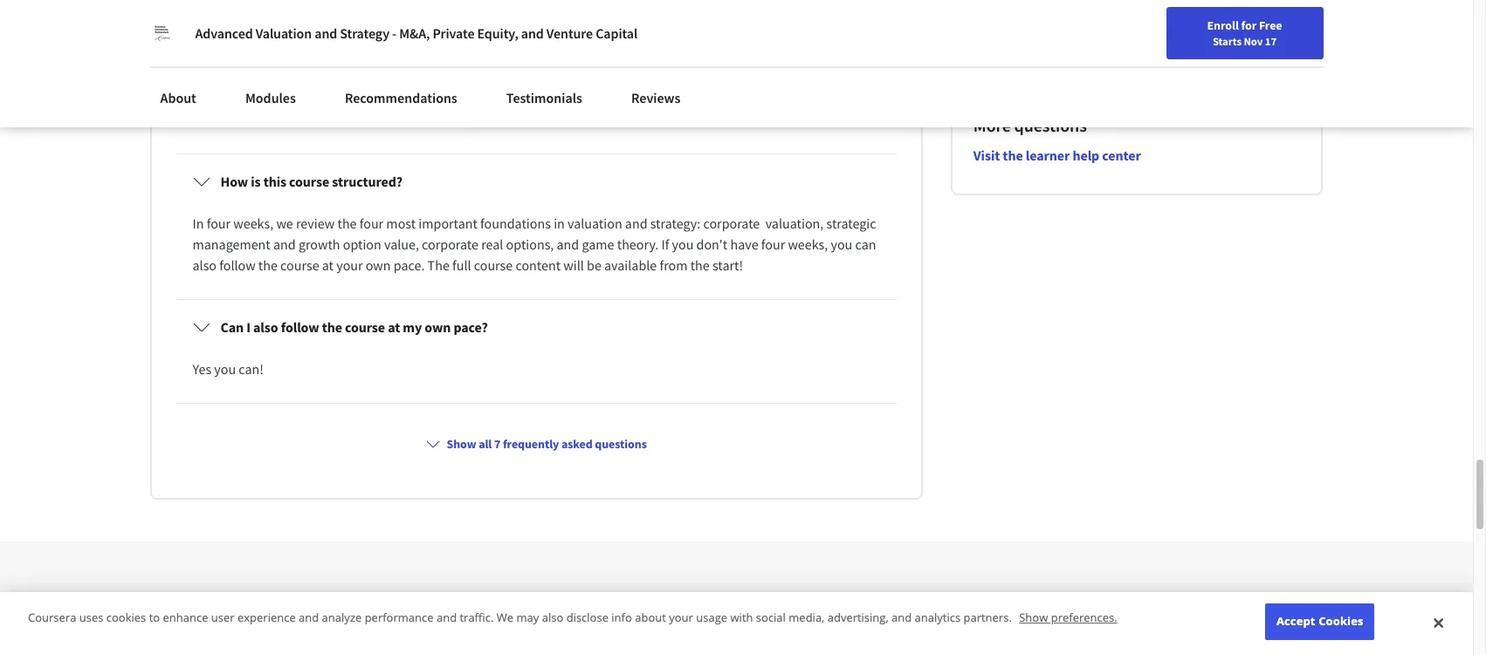 Task type: vqa. For each thing, say whether or not it's contained in the screenshot.
'What do you want to learn?' text box
no



Task type: locate. For each thing, give the bounding box(es) containing it.
four up option at top left
[[359, 215, 383, 233]]

most
[[386, 215, 416, 233]]

0 horizontal spatial at
[[322, 257, 334, 274]]

0 vertical spatial at
[[322, 257, 334, 274]]

the
[[1003, 147, 1023, 164], [337, 215, 357, 233], [258, 257, 278, 274], [690, 257, 710, 274], [322, 319, 342, 336]]

2 vertical spatial your
[[669, 611, 693, 626]]

follow down 'management'
[[219, 257, 256, 274]]

how is this course structured? button
[[179, 157, 894, 206]]

content
[[233, 613, 293, 635]]

venture
[[546, 24, 593, 42]]

valuation
[[256, 24, 312, 42]]

at down growth
[[322, 257, 334, 274]]

4 popular from the left
[[1054, 613, 1113, 635]]

be
[[587, 257, 601, 274]]

modules link
[[235, 79, 306, 117]]

corporate up 'have'
[[703, 215, 760, 233]]

you down strategic
[[831, 236, 852, 254]]

course down "real"
[[474, 257, 513, 274]]

asked
[[268, 7, 329, 39], [561, 437, 593, 453]]

course right this
[[289, 173, 329, 191]]

also right may
[[542, 611, 563, 626]]

you right if on the top of page
[[672, 236, 694, 254]]

0 horizontal spatial show
[[447, 437, 476, 453]]

1 vertical spatial corporate
[[422, 236, 478, 254]]

accept
[[1276, 614, 1316, 630]]

accept cookies button
[[1265, 605, 1375, 641]]

also inside in four weeks, we review the four most important foundations in valuation and strategy: corporate  valuation, strategic management and growth option value, corporate real options, and game theory. if you don't have four weeks, you can also follow the course at your own pace. the full course content will be available from the start!
[[193, 257, 217, 274]]

show
[[447, 437, 476, 453], [1019, 611, 1048, 626]]

accept cookies
[[1276, 614, 1363, 630]]

popular for popular career resources
[[1054, 613, 1113, 635]]

1 vertical spatial asked
[[561, 437, 593, 453]]

1 horizontal spatial show
[[1019, 611, 1048, 626]]

coursera uses cookies to enhance user experience and analyze performance and traffic. we may also disclose info about your usage with social media, advertising, and analytics partners. show preferences.
[[28, 611, 1117, 626]]

and left analytics
[[891, 611, 912, 626]]

1 vertical spatial questions
[[1014, 115, 1087, 137]]

weeks,
[[233, 215, 273, 233], [788, 236, 828, 254]]

0 horizontal spatial career
[[1116, 613, 1165, 635]]

real
[[481, 236, 503, 254]]

popular ai content
[[153, 613, 293, 635]]

3 popular from the left
[[754, 613, 813, 635]]

yes you can!
[[193, 361, 264, 378]]

can i also follow the course at my own pace?
[[220, 319, 488, 336]]

collapsed list
[[172, 89, 900, 655]]

2 horizontal spatial you
[[831, 236, 852, 254]]

available
[[604, 257, 657, 274]]

1 horizontal spatial career
[[1298, 20, 1332, 36]]

pace?
[[453, 319, 488, 336]]

asked right 'frequently'
[[561, 437, 593, 453]]

weeks, down valuation, in the top right of the page
[[788, 236, 828, 254]]

1 vertical spatial career
[[1116, 613, 1165, 635]]

the down 'management'
[[258, 257, 278, 274]]

1 horizontal spatial questions
[[595, 437, 647, 453]]

1 vertical spatial also
[[253, 319, 278, 336]]

asked left strategy
[[268, 7, 329, 39]]

0 horizontal spatial own
[[366, 257, 391, 274]]

enroll for free starts nov 17
[[1207, 17, 1282, 48]]

0 vertical spatial your
[[1248, 20, 1271, 36]]

to
[[149, 611, 160, 626]]

and left the analyze
[[299, 611, 319, 626]]

you right yes
[[214, 361, 236, 378]]

1 horizontal spatial own
[[425, 319, 451, 336]]

valuation,
[[765, 215, 824, 233]]

questions
[[334, 7, 436, 39], [1014, 115, 1087, 137], [595, 437, 647, 453]]

at
[[322, 257, 334, 274], [388, 319, 400, 336]]

all
[[479, 437, 492, 453]]

m&a,
[[399, 24, 430, 42]]

you
[[672, 236, 694, 254], [831, 236, 852, 254], [214, 361, 236, 378]]

about link
[[150, 79, 207, 117]]

1 vertical spatial own
[[425, 319, 451, 336]]

1 vertical spatial show
[[1019, 611, 1048, 626]]

the
[[427, 257, 450, 274]]

four right in
[[207, 215, 231, 233]]

1 horizontal spatial at
[[388, 319, 400, 336]]

1 horizontal spatial you
[[672, 236, 694, 254]]

testimonials
[[506, 89, 582, 107]]

own inside in four weeks, we review the four most important foundations in valuation and strategy: corporate  valuation, strategic management and growth option value, corporate real options, and game theory. if you don't have four weeks, you can also follow the course at your own pace. the full course content will be available from the start!
[[366, 257, 391, 274]]

skills
[[816, 613, 856, 635]]

show left all
[[447, 437, 476, 453]]

footer
[[0, 543, 1473, 655]]

1 horizontal spatial weeks,
[[788, 236, 828, 254]]

about
[[635, 611, 666, 626]]

experience
[[237, 611, 296, 626]]

programs
[[516, 613, 587, 635]]

None search field
[[249, 11, 668, 46]]

weeks, up 'management'
[[233, 215, 273, 233]]

popular for popular ai content
[[153, 613, 212, 635]]

follow
[[219, 257, 256, 274], [281, 319, 319, 336]]

0 vertical spatial career
[[1298, 20, 1332, 36]]

career
[[1298, 20, 1332, 36], [1116, 613, 1165, 635]]

partners.
[[964, 611, 1012, 626]]

show all 7 frequently asked questions button
[[419, 429, 654, 460]]

full
[[452, 257, 471, 274]]

erasmus university rotterdam image
[[150, 21, 174, 45]]

disclose
[[566, 611, 609, 626]]

0 horizontal spatial follow
[[219, 257, 256, 274]]

from
[[660, 257, 688, 274]]

theory.
[[617, 236, 659, 254]]

follow right i
[[281, 319, 319, 336]]

in
[[554, 215, 565, 233]]

the inside dropdown button
[[322, 319, 342, 336]]

0 vertical spatial also
[[193, 257, 217, 274]]

0 horizontal spatial also
[[193, 257, 217, 274]]

2 horizontal spatial also
[[542, 611, 563, 626]]

the left my
[[322, 319, 342, 336]]

0 vertical spatial follow
[[219, 257, 256, 274]]

frequently asked questions
[[150, 7, 436, 39]]

find your new career
[[1223, 20, 1332, 36]]

user
[[211, 611, 235, 626]]

career right new at the top right of page
[[1298, 20, 1332, 36]]

find
[[1223, 20, 1245, 36]]

options,
[[506, 236, 554, 254]]

0 horizontal spatial your
[[336, 257, 363, 274]]

career left resources at the bottom right of the page
[[1116, 613, 1165, 635]]

own down option at top left
[[366, 257, 391, 274]]

0 horizontal spatial four
[[207, 215, 231, 233]]

corporate down important
[[422, 236, 478, 254]]

show right partners.
[[1019, 611, 1048, 626]]

2 vertical spatial questions
[[595, 437, 647, 453]]

0 vertical spatial corporate
[[703, 215, 760, 233]]

0 vertical spatial show
[[447, 437, 476, 453]]

enhance
[[163, 611, 208, 626]]

1 popular from the left
[[153, 613, 212, 635]]

recommendations link
[[334, 79, 468, 117]]

0 vertical spatial questions
[[334, 7, 436, 39]]

1 vertical spatial your
[[336, 257, 363, 274]]

advertising,
[[827, 611, 889, 626]]

2 horizontal spatial questions
[[1014, 115, 1087, 137]]

valuation
[[568, 215, 622, 233]]

1 horizontal spatial also
[[253, 319, 278, 336]]

0 vertical spatial own
[[366, 257, 391, 274]]

in four weeks, we review the four most important foundations in valuation and strategy: corporate  valuation, strategic management and growth option value, corporate real options, and game theory. if you don't have four weeks, you can also follow the course at your own pace. the full course content will be available from the start!
[[193, 215, 879, 274]]

0 vertical spatial weeks,
[[233, 215, 273, 233]]

footer containing popular ai content
[[0, 543, 1473, 655]]

1 horizontal spatial asked
[[561, 437, 593, 453]]

2 popular from the left
[[454, 613, 512, 635]]

cookies
[[106, 611, 146, 626]]

how is this course structured?
[[220, 173, 403, 191]]

0 horizontal spatial asked
[[268, 7, 329, 39]]

start!
[[712, 257, 743, 274]]

your
[[1248, 20, 1271, 36], [336, 257, 363, 274], [669, 611, 693, 626]]

also right i
[[253, 319, 278, 336]]

at left my
[[388, 319, 400, 336]]

info
[[611, 611, 632, 626]]

popular skills
[[754, 613, 856, 635]]

frequently
[[150, 7, 263, 39]]

we
[[497, 611, 513, 626]]

and left strategy
[[315, 24, 337, 42]]

more
[[973, 115, 1011, 137]]

7
[[494, 437, 501, 453]]

own right my
[[425, 319, 451, 336]]

asked inside 'show all 7 frequently asked questions' dropdown button
[[561, 437, 593, 453]]

0 horizontal spatial corporate
[[422, 236, 478, 254]]

don't
[[696, 236, 728, 254]]

1 horizontal spatial follow
[[281, 319, 319, 336]]

four right 'have'
[[761, 236, 785, 254]]

1 vertical spatial follow
[[281, 319, 319, 336]]

1 vertical spatial weeks,
[[788, 236, 828, 254]]

and left traffic. on the bottom
[[437, 611, 457, 626]]

value,
[[384, 236, 419, 254]]

own
[[366, 257, 391, 274], [425, 319, 451, 336]]

1 vertical spatial at
[[388, 319, 400, 336]]

0 horizontal spatial weeks,
[[233, 215, 273, 233]]

also inside dropdown button
[[253, 319, 278, 336]]

also down 'management'
[[193, 257, 217, 274]]

content
[[516, 257, 561, 274]]

popular
[[153, 613, 212, 635], [454, 613, 512, 635], [754, 613, 813, 635], [1054, 613, 1113, 635]]



Task type: describe. For each thing, give the bounding box(es) containing it.
and right "equity,"
[[521, 24, 544, 42]]

at inside dropdown button
[[388, 319, 400, 336]]

if
[[661, 236, 669, 254]]

we
[[276, 215, 293, 233]]

-
[[392, 24, 397, 42]]

nov
[[1244, 34, 1263, 48]]

capital
[[596, 24, 638, 42]]

growth
[[299, 236, 340, 254]]

visit
[[973, 147, 1000, 164]]

about
[[160, 89, 196, 107]]

is
[[251, 173, 261, 191]]

can i also follow the course at my own pace? button
[[179, 303, 894, 352]]

strategy:
[[650, 215, 700, 233]]

17
[[1265, 34, 1277, 48]]

learner
[[1026, 147, 1070, 164]]

can
[[220, 319, 244, 336]]

reviews link
[[621, 79, 691, 117]]

help
[[1073, 147, 1099, 164]]

with
[[730, 611, 753, 626]]

1 horizontal spatial corporate
[[703, 215, 760, 233]]

usage
[[696, 611, 727, 626]]

can!
[[239, 361, 264, 378]]

course down growth
[[280, 257, 319, 274]]

testimonials link
[[496, 79, 593, 117]]

show preferences. link
[[1019, 611, 1117, 626]]

can
[[855, 236, 876, 254]]

starts
[[1213, 34, 1242, 48]]

2 horizontal spatial your
[[1248, 20, 1271, 36]]

game
[[582, 236, 614, 254]]

advanced
[[195, 24, 253, 42]]

visit the learner help center link
[[973, 147, 1141, 164]]

popular for popular skills
[[754, 613, 813, 635]]

this
[[263, 173, 286, 191]]

private
[[433, 24, 474, 42]]

management
[[193, 236, 270, 254]]

popular career resources
[[1054, 613, 1244, 635]]

the up option at top left
[[337, 215, 357, 233]]

yes
[[193, 361, 211, 378]]

enroll
[[1207, 17, 1239, 33]]

0 horizontal spatial you
[[214, 361, 236, 378]]

the down don't
[[690, 257, 710, 274]]

at inside in four weeks, we review the four most important foundations in valuation and strategy: corporate  valuation, strategic management and growth option value, corporate real options, and game theory. if you don't have four weeks, you can also follow the course at your own pace. the full course content will be available from the start!
[[322, 257, 334, 274]]

i
[[246, 319, 251, 336]]

popular for popular programs
[[454, 613, 512, 635]]

modules
[[245, 89, 296, 107]]

cookies
[[1319, 614, 1363, 630]]

reviews
[[631, 89, 681, 107]]

advanced valuation and strategy - m&a, private equity, and venture capital
[[195, 24, 638, 42]]

0 horizontal spatial questions
[[334, 7, 436, 39]]

show inside dropdown button
[[447, 437, 476, 453]]

structured?
[[332, 173, 403, 191]]

analytics
[[915, 611, 961, 626]]

may
[[516, 611, 539, 626]]

show all 7 frequently asked questions
[[447, 437, 647, 453]]

1 horizontal spatial four
[[359, 215, 383, 233]]

your inside in four weeks, we review the four most important foundations in valuation and strategy: corporate  valuation, strategic management and growth option value, corporate real options, and game theory. if you don't have four weeks, you can also follow the course at your own pace. the full course content will be available from the start!
[[336, 257, 363, 274]]

1 horizontal spatial your
[[669, 611, 693, 626]]

social
[[756, 611, 786, 626]]

preferences.
[[1051, 611, 1117, 626]]

questions inside dropdown button
[[595, 437, 647, 453]]

in
[[193, 215, 204, 233]]

review
[[296, 215, 335, 233]]

traffic.
[[460, 611, 494, 626]]

will
[[563, 257, 584, 274]]

important
[[418, 215, 478, 233]]

more questions
[[973, 115, 1087, 137]]

find your new career link
[[1214, 17, 1341, 39]]

for
[[1241, 17, 1257, 33]]

follow inside dropdown button
[[281, 319, 319, 336]]

strategic
[[826, 215, 876, 233]]

new
[[1273, 20, 1296, 36]]

equity,
[[477, 24, 518, 42]]

frequently
[[503, 437, 559, 453]]

2 vertical spatial also
[[542, 611, 563, 626]]

pace.
[[394, 257, 425, 274]]

and up will
[[557, 236, 579, 254]]

strategy
[[340, 24, 389, 42]]

own inside dropdown button
[[425, 319, 451, 336]]

0 vertical spatial asked
[[268, 7, 329, 39]]

have
[[730, 236, 758, 254]]

visit the learner help center
[[973, 147, 1141, 164]]

performance
[[365, 611, 434, 626]]

course left my
[[345, 319, 385, 336]]

popular programs
[[454, 613, 587, 635]]

uses
[[79, 611, 103, 626]]

and up theory.
[[625, 215, 647, 233]]

follow inside in four weeks, we review the four most important foundations in valuation and strategy: corporate  valuation, strategic management and growth option value, corporate real options, and game theory. if you don't have four weeks, you can also follow the course at your own pace. the full course content will be available from the start!
[[219, 257, 256, 274]]

center
[[1102, 147, 1141, 164]]

analyze
[[322, 611, 362, 626]]

coursera
[[28, 611, 76, 626]]

the right "visit"
[[1003, 147, 1023, 164]]

option
[[343, 236, 381, 254]]

recommendations
[[345, 89, 457, 107]]

and down we
[[273, 236, 296, 254]]

free
[[1259, 17, 1282, 33]]

2 horizontal spatial four
[[761, 236, 785, 254]]



